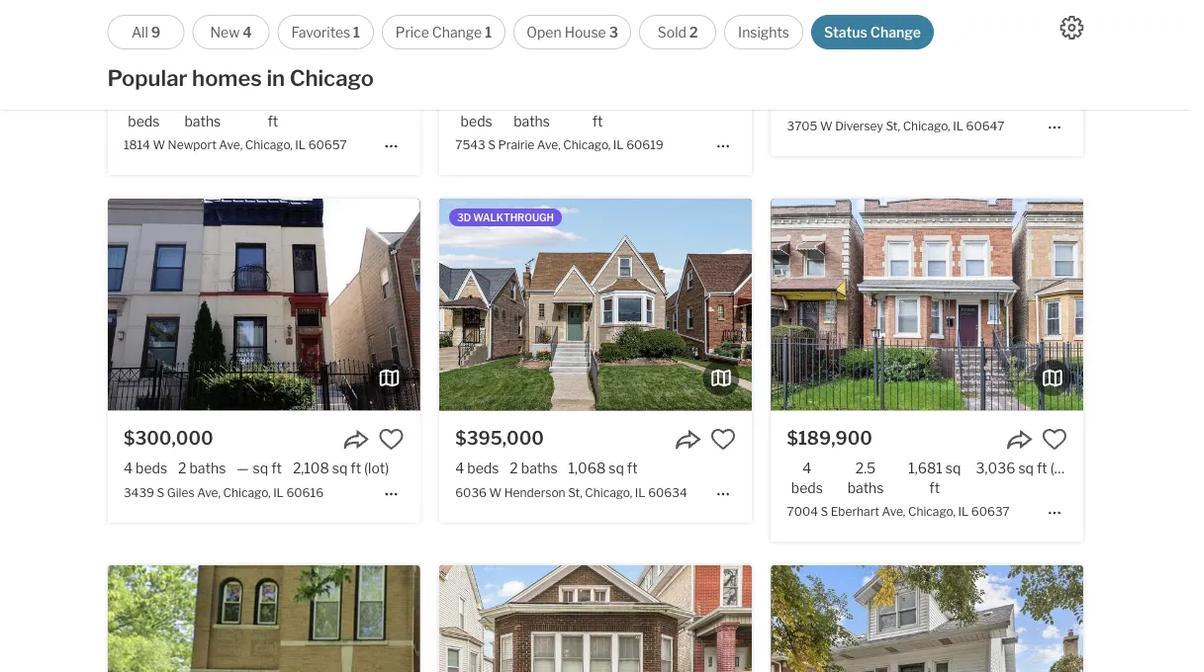 Task type: describe. For each thing, give the bounding box(es) containing it.
il left the '60619'
[[613, 138, 624, 152]]

popular homes in chicago
[[107, 65, 374, 92]]

photo of 1814 w newport ave, chicago, il 60657 image
[[108, 0, 420, 44]]

change for status
[[871, 24, 921, 41]]

4 beds for $300,000
[[124, 461, 167, 477]]

new
[[210, 24, 240, 41]]

1,068
[[569, 461, 606, 477]]

baths for $300,000
[[189, 461, 226, 477]]

all
[[132, 24, 148, 41]]

2 inside sold 'option'
[[690, 24, 698, 41]]

1,740
[[246, 94, 282, 110]]

s for $189,900
[[821, 505, 828, 520]]

photo of 6036 w henderson st, chicago, il 60634 image
[[440, 199, 752, 411]]

ft inside 1,740 sq ft
[[268, 113, 278, 129]]

3,036 sq ft (lot)
[[976, 461, 1075, 477]]

beds for $189,900
[[791, 480, 823, 497]]

6036 w henderson st, chicago, il 60634
[[455, 486, 687, 500]]

3439
[[124, 486, 154, 500]]

favorite button image for $395,000
[[710, 427, 736, 453]]

option group containing all
[[107, 15, 934, 49]]

ft right 4,320
[[700, 94, 711, 110]]

ft up 3705 w diversey st, chicago, il 60647
[[936, 94, 946, 110]]

price change 1
[[396, 24, 492, 41]]

2 inside 2 baths
[[528, 94, 536, 110]]

ave, for $189,900
[[882, 505, 906, 520]]

1,681
[[909, 461, 943, 477]]

beds right 8
[[799, 94, 831, 110]]

4 inside new option
[[243, 24, 252, 41]]

60634
[[648, 486, 687, 500]]

2 baths up the prairie
[[514, 94, 550, 129]]

(lot) for $650,000
[[386, 94, 411, 110]]

photo of 3705 w diversey st, chicago, il 60647 image
[[771, 0, 1084, 44]]

chicago, left 60647
[[903, 119, 951, 133]]

$650,000
[[124, 61, 213, 83]]

2 up giles
[[178, 461, 186, 477]]

sq right 3,036
[[1019, 461, 1034, 477]]

henderson
[[504, 486, 566, 500]]

diversey
[[835, 119, 884, 133]]

60647
[[966, 119, 1005, 133]]

$189,900
[[787, 428, 873, 450]]

house
[[565, 24, 606, 41]]

4 beds for $395,000
[[455, 461, 499, 477]]

newport
[[168, 138, 216, 152]]

7543 s prairie ave, chicago, il 60619
[[455, 138, 664, 152]]

3d
[[457, 212, 471, 224]]

beds for $395,000
[[467, 461, 499, 477]]

3d walkthrough
[[457, 212, 554, 224]]

1,068 sq ft
[[569, 461, 638, 477]]

chicago, for $650,000
[[245, 138, 293, 152]]

w for $650,000
[[153, 138, 165, 152]]

— for 2 baths
[[237, 461, 249, 477]]

Price Change radio
[[382, 15, 506, 49]]

ave, right the prairie
[[537, 138, 561, 152]]

ft inside the 1,671 sq ft
[[592, 113, 603, 129]]

popular
[[107, 65, 188, 92]]

all 9
[[132, 24, 160, 41]]

ave, for $300,000
[[197, 486, 221, 500]]

favorites 1
[[291, 24, 360, 41]]

1,671 sq ft
[[572, 94, 624, 129]]

2 baths for $395,000
[[510, 461, 558, 477]]

in
[[267, 65, 285, 92]]

All radio
[[107, 15, 185, 49]]

beds for $300,000
[[136, 461, 167, 477]]

9
[[151, 24, 160, 41]]

1,671
[[572, 94, 605, 110]]

chicago
[[290, 65, 374, 92]]

sq inside 1,740 sq ft
[[285, 94, 300, 110]]

$395,000
[[455, 428, 544, 450]]

3439 s giles ave, chicago, il 60616
[[124, 486, 324, 500]]

2.5 for $189,900
[[856, 461, 876, 477]]

baths for $189,900
[[848, 480, 884, 497]]

walkthrough
[[473, 212, 554, 224]]

2,108
[[293, 461, 329, 477]]

baths up 'diversey'
[[854, 94, 890, 110]]

7004
[[787, 505, 818, 520]]

Open House radio
[[513, 15, 632, 49]]

sq right 2,391
[[354, 94, 370, 110]]

3 for 3 baths
[[842, 94, 851, 110]]



Task type: vqa. For each thing, say whether or not it's contained in the screenshot.
an
no



Task type: locate. For each thing, give the bounding box(es) containing it.
7543
[[455, 138, 486, 152]]

1 change from the left
[[432, 24, 482, 41]]

0 horizontal spatial — sq ft
[[237, 461, 282, 477]]

1 vertical spatial 2.5 baths
[[848, 461, 884, 497]]

il left 60634
[[635, 486, 646, 500]]

sq right 1,740
[[285, 94, 300, 110]]

baths for $650,000
[[184, 113, 221, 129]]

il for $300,000
[[273, 486, 284, 500]]

favorite button checkbox for $300,000
[[378, 427, 404, 453]]

ft left 2,108
[[271, 461, 282, 477]]

s left giles
[[157, 486, 165, 500]]

photo of 7004 s eberhart ave, chicago, il 60637 image
[[771, 199, 1084, 411]]

4 beds up the 7543
[[461, 94, 492, 129]]

status
[[824, 24, 868, 41]]

beds up 3439
[[136, 461, 167, 477]]

4 beds up 7004
[[791, 461, 823, 497]]

3 right house
[[609, 24, 618, 41]]

1 horizontal spatial w
[[489, 486, 502, 500]]

(lot) for $189,900
[[1051, 461, 1075, 477]]

status change
[[824, 24, 921, 41]]

3 beds
[[128, 94, 160, 129]]

beds
[[799, 94, 831, 110], [128, 113, 160, 129], [461, 113, 492, 129], [136, 461, 167, 477], [467, 461, 499, 477], [791, 480, 823, 497]]

insights
[[738, 24, 790, 41]]

3 down popular
[[139, 94, 148, 110]]

2 up henderson
[[510, 461, 518, 477]]

1 inside favorites option
[[353, 24, 360, 41]]

baths
[[854, 94, 890, 110], [184, 113, 221, 129], [514, 113, 550, 129], [189, 461, 226, 477], [521, 461, 558, 477], [848, 480, 884, 497]]

2 favorite button image from the left
[[710, 427, 736, 453]]

(lot) right 2,391
[[386, 94, 411, 110]]

price
[[396, 24, 429, 41]]

chicago, down '1,068 sq ft'
[[585, 486, 633, 500]]

w right 6036
[[489, 486, 502, 500]]

w right 3705
[[820, 119, 833, 133]]

0 horizontal spatial s
[[157, 486, 165, 500]]

chicago,
[[903, 119, 951, 133], [245, 138, 293, 152], [563, 138, 611, 152], [223, 486, 271, 500], [585, 486, 633, 500], [908, 505, 956, 520]]

— for 3 baths
[[901, 94, 913, 110]]

beds up 6036
[[467, 461, 499, 477]]

1,681 sq ft
[[909, 461, 961, 497]]

sq right 2,108
[[332, 461, 348, 477]]

il
[[953, 119, 964, 133], [295, 138, 306, 152], [613, 138, 624, 152], [273, 486, 284, 500], [635, 486, 646, 500], [958, 505, 969, 520]]

1 horizontal spatial s
[[488, 138, 496, 152]]

2,391
[[316, 94, 351, 110]]

2,391 sq ft (lot)
[[316, 94, 411, 110]]

0 horizontal spatial st,
[[568, 486, 583, 500]]

ft inside 1,681 sq ft
[[930, 480, 940, 497]]

photo of 7543 s prairie ave, chicago, il 60619 image
[[440, 0, 752, 44]]

3 baths
[[842, 94, 890, 110]]

baths up 3439 s giles ave, chicago, il 60616
[[189, 461, 226, 477]]

0 vertical spatial 2.5
[[193, 94, 213, 110]]

0 horizontal spatial change
[[432, 24, 482, 41]]

open house 3
[[527, 24, 618, 41]]

ave, right giles
[[197, 486, 221, 500]]

60616
[[286, 486, 324, 500]]

0 horizontal spatial 3
[[139, 94, 148, 110]]

il for $189,900
[[958, 505, 969, 520]]

1 vertical spatial —
[[237, 461, 249, 477]]

change right status
[[871, 24, 921, 41]]

(lot) left 8
[[714, 94, 739, 110]]

2 horizontal spatial s
[[821, 505, 828, 520]]

1814
[[124, 138, 150, 152]]

1 vertical spatial st,
[[568, 486, 583, 500]]

chicago, down the 1,671 sq ft
[[563, 138, 611, 152]]

photo of 3705 n olcott ave, chicago, il 60634 image
[[771, 566, 1084, 673]]

1 horizontal spatial 1
[[485, 24, 492, 41]]

st, for henderson
[[568, 486, 583, 500]]

sq up 3439 s giles ave, chicago, il 60616
[[253, 461, 268, 477]]

4 up 3439
[[124, 461, 133, 477]]

1 favorite button checkbox from the left
[[378, 427, 404, 453]]

2.5
[[193, 94, 213, 110], [856, 461, 876, 477]]

4
[[243, 24, 252, 41], [472, 94, 481, 110], [124, 461, 133, 477], [455, 461, 464, 477], [803, 461, 812, 477]]

chicago, down 1,681 sq ft
[[908, 505, 956, 520]]

0 horizontal spatial favorite button checkbox
[[378, 427, 404, 453]]

0 vertical spatial —
[[901, 94, 913, 110]]

2 vertical spatial s
[[821, 505, 828, 520]]

$300,000
[[124, 428, 213, 450]]

open
[[527, 24, 562, 41]]

2
[[690, 24, 698, 41], [528, 94, 536, 110], [178, 461, 186, 477], [510, 461, 518, 477]]

favorite button checkbox
[[378, 427, 404, 453], [710, 427, 736, 453], [1042, 427, 1068, 453]]

4 up 6036
[[455, 461, 464, 477]]

ft right 3,036
[[1037, 461, 1048, 477]]

7004 s eberhart ave, chicago, il 60637
[[787, 505, 1010, 520]]

Sold radio
[[639, 15, 717, 49]]

baths for $395,000
[[521, 461, 558, 477]]

1 favorite button image from the left
[[378, 427, 404, 453]]

0 horizontal spatial 2.5 baths
[[184, 94, 221, 129]]

2 horizontal spatial 3
[[842, 94, 851, 110]]

s
[[488, 138, 496, 152], [157, 486, 165, 500], [821, 505, 828, 520]]

favorite button image for $300,000
[[378, 427, 404, 453]]

4 right the new
[[243, 24, 252, 41]]

0 horizontal spatial w
[[153, 138, 165, 152]]

Favorites radio
[[278, 15, 374, 49]]

ft right 2,391
[[373, 94, 383, 110]]

baths up newport
[[184, 113, 221, 129]]

4 up the 7543
[[472, 94, 481, 110]]

ft down 1,681
[[930, 480, 940, 497]]

2,108 sq ft (lot)
[[293, 461, 389, 477]]

photo of 1655 s lawndale ave, chicago, il 60623 image
[[108, 566, 420, 673]]

photo of 3439 s giles ave, chicago, il 60616 image
[[108, 199, 420, 411]]

2.5 up eberhart
[[856, 461, 876, 477]]

chicago, for $395,000
[[585, 486, 633, 500]]

change for price
[[432, 24, 482, 41]]

1 horizontal spatial st,
[[886, 119, 901, 133]]

— sq ft up 3439 s giles ave, chicago, il 60616
[[237, 461, 282, 477]]

4 for $300,000
[[124, 461, 133, 477]]

beds for $650,000
[[128, 113, 160, 129]]

giles
[[167, 486, 194, 500]]

st, for diversey
[[886, 119, 901, 133]]

ft right "1,068"
[[627, 461, 638, 477]]

(lot) for $300,000
[[364, 461, 389, 477]]

0 vertical spatial st,
[[886, 119, 901, 133]]

favorite button checkbox for $189,900
[[1042, 427, 1068, 453]]

1 horizontal spatial 2.5 baths
[[848, 461, 884, 497]]

homes
[[192, 65, 262, 92]]

3 for 3 beds
[[139, 94, 148, 110]]

st, right 'diversey'
[[886, 119, 901, 133]]

1 horizontal spatial change
[[871, 24, 921, 41]]

1,740 sq ft
[[246, 94, 300, 129]]

2 horizontal spatial w
[[820, 119, 833, 133]]

— sq ft
[[901, 94, 946, 110], [237, 461, 282, 477]]

st, down "1,068"
[[568, 486, 583, 500]]

sq right 1,681
[[946, 461, 961, 477]]

1 horizontal spatial 2.5
[[856, 461, 876, 477]]

sq right "1,068"
[[609, 461, 624, 477]]

s right the 7543
[[488, 138, 496, 152]]

3705 w diversey st, chicago, il 60647
[[787, 119, 1005, 133]]

4 beds up 3439
[[124, 461, 167, 477]]

60657
[[308, 138, 347, 152]]

4 down $189,900
[[803, 461, 812, 477]]

2 change from the left
[[871, 24, 921, 41]]

ft right 2,108
[[351, 461, 361, 477]]

sold 2
[[658, 24, 698, 41]]

1 horizontal spatial favorite button checkbox
[[710, 427, 736, 453]]

s right 7004
[[821, 505, 828, 520]]

st,
[[886, 119, 901, 133], [568, 486, 583, 500]]

1 horizontal spatial favorite button image
[[710, 427, 736, 453]]

2 up the prairie
[[528, 94, 536, 110]]

chicago, down 1,740 sq ft
[[245, 138, 293, 152]]

Status Change radio
[[811, 15, 934, 49]]

ave,
[[219, 138, 243, 152], [537, 138, 561, 152], [197, 486, 221, 500], [882, 505, 906, 520]]

il for $395,000
[[635, 486, 646, 500]]

4,320
[[640, 94, 679, 110]]

change inside status change option
[[871, 24, 921, 41]]

chicago, for $300,000
[[223, 486, 271, 500]]

favorite button image
[[378, 427, 404, 453], [710, 427, 736, 453], [1042, 427, 1068, 453]]

1 horizontal spatial — sq ft
[[901, 94, 946, 110]]

baths up the prairie
[[514, 113, 550, 129]]

3 up 'diversey'
[[842, 94, 851, 110]]

60637
[[971, 505, 1010, 520]]

1 left open at the left of page
[[485, 24, 492, 41]]

2.5 down homes
[[193, 94, 213, 110]]

4,320 sq ft (lot)
[[640, 94, 739, 110]]

ave, for $650,000
[[219, 138, 243, 152]]

ft down 1,740
[[268, 113, 278, 129]]

chicago, left 60616
[[223, 486, 271, 500]]

sq right 1,671
[[608, 94, 624, 110]]

w
[[820, 119, 833, 133], [153, 138, 165, 152], [489, 486, 502, 500]]

w right 1814
[[153, 138, 165, 152]]

3705
[[787, 119, 818, 133]]

4 beds for $189,900
[[791, 461, 823, 497]]

2 favorite button checkbox from the left
[[710, 427, 736, 453]]

2 baths up henderson
[[510, 461, 558, 477]]

— sq ft for 3 baths
[[901, 94, 946, 110]]

0 horizontal spatial 2.5
[[193, 94, 213, 110]]

ave, right newport
[[219, 138, 243, 152]]

4 for $189,900
[[803, 461, 812, 477]]

change inside price change radio
[[432, 24, 482, 41]]

sq right 4,320
[[682, 94, 697, 110]]

2 right the sold
[[690, 24, 698, 41]]

0 horizontal spatial 1
[[353, 24, 360, 41]]

— up 3439 s giles ave, chicago, il 60616
[[237, 461, 249, 477]]

0 horizontal spatial favorite button image
[[378, 427, 404, 453]]

2.5 for $650,000
[[193, 94, 213, 110]]

w for $395,000
[[489, 486, 502, 500]]

0 vertical spatial w
[[820, 119, 833, 133]]

2 1 from the left
[[485, 24, 492, 41]]

1 right "favorites" at the top of page
[[353, 24, 360, 41]]

1 horizontal spatial 3
[[609, 24, 618, 41]]

ft down 1,671
[[592, 113, 603, 129]]

photo of 719 n lockwood ave, chicago, il 60644 image
[[440, 566, 752, 673]]

1814 w newport ave, chicago, il 60657
[[124, 138, 347, 152]]

—
[[901, 94, 913, 110], [237, 461, 249, 477]]

change
[[432, 24, 482, 41], [871, 24, 921, 41]]

3 inside 3 beds
[[139, 94, 148, 110]]

8 beds
[[787, 94, 831, 110]]

1 inside price change radio
[[485, 24, 492, 41]]

8
[[787, 94, 796, 110]]

baths up eberhart
[[848, 480, 884, 497]]

(lot) right 3,036
[[1051, 461, 1075, 477]]

0 vertical spatial — sq ft
[[901, 94, 946, 110]]

beds up 7004
[[791, 480, 823, 497]]

ft
[[373, 94, 383, 110], [700, 94, 711, 110], [936, 94, 946, 110], [268, 113, 278, 129], [592, 113, 603, 129], [271, 461, 282, 477], [351, 461, 361, 477], [627, 461, 638, 477], [1037, 461, 1048, 477], [930, 480, 940, 497]]

0 vertical spatial 2.5 baths
[[184, 94, 221, 129]]

3
[[609, 24, 618, 41], [139, 94, 148, 110], [842, 94, 851, 110]]

sq inside the 1,671 sq ft
[[608, 94, 624, 110]]

prairie
[[498, 138, 535, 152]]

0 vertical spatial s
[[488, 138, 496, 152]]

favorites
[[291, 24, 350, 41]]

favorite button checkbox for $395,000
[[710, 427, 736, 453]]

il left 60616
[[273, 486, 284, 500]]

1 vertical spatial — sq ft
[[237, 461, 282, 477]]

3,036
[[976, 461, 1016, 477]]

3 favorite button checkbox from the left
[[1042, 427, 1068, 453]]

sq
[[285, 94, 300, 110], [354, 94, 370, 110], [608, 94, 624, 110], [682, 94, 697, 110], [917, 94, 933, 110], [253, 461, 268, 477], [332, 461, 348, 477], [609, 461, 624, 477], [946, 461, 961, 477], [1019, 461, 1034, 477]]

beds up 1814
[[128, 113, 160, 129]]

1 vertical spatial w
[[153, 138, 165, 152]]

eberhart
[[831, 505, 880, 520]]

4 beds
[[461, 94, 492, 129], [124, 461, 167, 477], [455, 461, 499, 477], [791, 461, 823, 497]]

0 horizontal spatial —
[[237, 461, 249, 477]]

1
[[353, 24, 360, 41], [485, 24, 492, 41]]

2 horizontal spatial favorite button checkbox
[[1042, 427, 1068, 453]]

New radio
[[192, 15, 270, 49]]

favorite button image for $189,900
[[1042, 427, 1068, 453]]

s for $300,000
[[157, 486, 165, 500]]

3 inside open house radio
[[609, 24, 618, 41]]

2.5 baths up newport
[[184, 94, 221, 129]]

sold
[[658, 24, 687, 41]]

1 vertical spatial 2.5
[[856, 461, 876, 477]]

il left 60637
[[958, 505, 969, 520]]

1 vertical spatial s
[[157, 486, 165, 500]]

option group
[[107, 15, 934, 49]]

1 1 from the left
[[353, 24, 360, 41]]

change right price
[[432, 24, 482, 41]]

1 horizontal spatial —
[[901, 94, 913, 110]]

sq up 3705 w diversey st, chicago, il 60647
[[917, 94, 933, 110]]

— sq ft for 2 baths
[[237, 461, 282, 477]]

4 beds up 6036
[[455, 461, 499, 477]]

2 horizontal spatial favorite button image
[[1042, 427, 1068, 453]]

(lot) right 2,108
[[364, 461, 389, 477]]

2 vertical spatial w
[[489, 486, 502, 500]]

6036
[[455, 486, 487, 500]]

60619
[[627, 138, 664, 152]]

il for $650,000
[[295, 138, 306, 152]]

il left the 60657
[[295, 138, 306, 152]]

4 for $395,000
[[455, 461, 464, 477]]

chicago, for $189,900
[[908, 505, 956, 520]]

— up 3705 w diversey st, chicago, il 60647
[[901, 94, 913, 110]]

beds up the 7543
[[461, 113, 492, 129]]

sq inside 1,681 sq ft
[[946, 461, 961, 477]]

2 baths
[[514, 94, 550, 129], [178, 461, 226, 477], [510, 461, 558, 477]]

2.5 baths for $650,000
[[184, 94, 221, 129]]

baths up henderson
[[521, 461, 558, 477]]

2.5 baths
[[184, 94, 221, 129], [848, 461, 884, 497]]

new 4
[[210, 24, 252, 41]]

— sq ft up 3705 w diversey st, chicago, il 60647
[[901, 94, 946, 110]]

2.5 baths for $189,900
[[848, 461, 884, 497]]

il left 60647
[[953, 119, 964, 133]]

2 baths for $300,000
[[178, 461, 226, 477]]

2.5 baths up eberhart
[[848, 461, 884, 497]]

Insights radio
[[725, 15, 803, 49]]

(lot)
[[386, 94, 411, 110], [714, 94, 739, 110], [364, 461, 389, 477], [1051, 461, 1075, 477]]

ave, right eberhart
[[882, 505, 906, 520]]

2 baths up giles
[[178, 461, 226, 477]]

3 favorite button image from the left
[[1042, 427, 1068, 453]]



